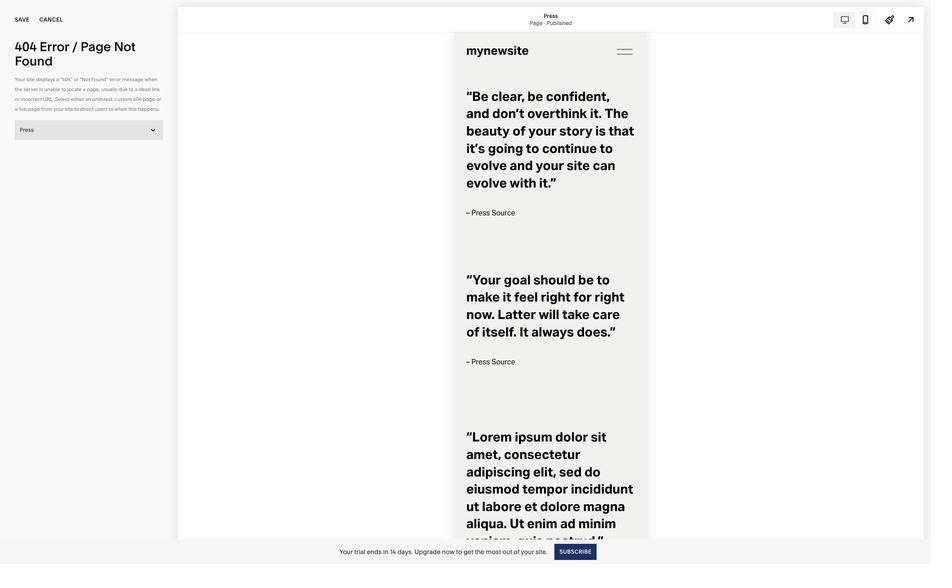 Task type: vqa. For each thing, say whether or not it's contained in the screenshot.
'SEARCH'
no



Task type: locate. For each thing, give the bounding box(es) containing it.
ends
[[367, 548, 382, 556]]

link
[[152, 86, 160, 93]]

or
[[74, 76, 79, 83], [15, 96, 20, 102], [156, 96, 161, 102]]

press down "live"
[[20, 127, 34, 133]]

or up "live"
[[15, 96, 20, 102]]

page left ·
[[530, 20, 543, 26]]

page,
[[87, 86, 100, 93]]

your right of
[[521, 548, 534, 556]]

0 vertical spatial your
[[15, 76, 25, 83]]

tab list
[[835, 12, 876, 27]]

1 horizontal spatial or
[[74, 76, 79, 83]]

site up server in the top of the page
[[26, 76, 35, 83]]

this
[[128, 106, 137, 112]]

1 horizontal spatial site
[[65, 106, 73, 112]]

unable
[[44, 86, 60, 93]]

your
[[15, 76, 25, 83], [340, 548, 353, 556]]

the left server in the top of the page
[[15, 86, 22, 93]]

1 horizontal spatial page
[[530, 20, 543, 26]]

0 vertical spatial page
[[143, 96, 155, 102]]

14
[[390, 548, 396, 556]]

0 vertical spatial site
[[26, 76, 35, 83]]

save
[[15, 16, 30, 23]]

1 horizontal spatial page
[[143, 96, 155, 102]]

1 vertical spatial your
[[521, 548, 534, 556]]

press
[[544, 12, 558, 19], [20, 127, 34, 133]]

0 vertical spatial the
[[15, 86, 22, 93]]

"404"
[[60, 76, 73, 83]]

1 vertical spatial when
[[115, 106, 127, 112]]

press page · published
[[530, 12, 572, 26]]

live
[[19, 106, 27, 112]]

usually
[[101, 86, 118, 93]]

unlinked,
[[92, 96, 113, 102]]

happens.
[[138, 106, 160, 112]]

get
[[464, 548, 474, 556]]

either
[[71, 96, 84, 102]]

0 horizontal spatial page
[[28, 106, 40, 112]]

0 vertical spatial page
[[530, 20, 543, 26]]

your trial ends in 14 days. upgrade now to get the most out of your site.
[[340, 548, 548, 556]]

a
[[56, 76, 59, 83], [83, 86, 86, 93], [135, 86, 138, 93], [15, 106, 18, 112]]

an
[[85, 96, 91, 102]]

your down select
[[53, 106, 64, 112]]

site down select
[[65, 106, 73, 112]]

page
[[530, 20, 543, 26], [81, 39, 111, 54]]

1 vertical spatial 404
[[133, 96, 142, 102]]

to
[[61, 86, 66, 93], [129, 86, 134, 93], [74, 106, 79, 112], [109, 106, 113, 112], [456, 548, 462, 556]]

page inside 404 error / page not found
[[81, 39, 111, 54]]

page down incorrect
[[28, 106, 40, 112]]

found"
[[91, 76, 108, 83]]

to right due
[[129, 86, 134, 93]]

1 vertical spatial press
[[20, 127, 34, 133]]

press for press
[[20, 127, 34, 133]]

0 vertical spatial your
[[53, 106, 64, 112]]

0 horizontal spatial 404
[[15, 39, 37, 54]]

of
[[514, 548, 520, 556]]

0 horizontal spatial the
[[15, 86, 22, 93]]

1 vertical spatial your
[[340, 548, 353, 556]]

your inside your site displays a "404" or "not found" error message when the server is unable to locate a page, usually due to a dead link or incorrect url. select either an unlinked, custom 404 page or a live page from your site to direct users to when this happens.
[[15, 76, 25, 83]]

out
[[503, 548, 513, 556]]

to left get
[[456, 548, 462, 556]]

"not
[[80, 76, 90, 83]]

0 horizontal spatial or
[[15, 96, 20, 102]]

subscribe button
[[555, 544, 597, 560]]

now
[[442, 548, 455, 556]]

0 horizontal spatial page
[[81, 39, 111, 54]]

1 horizontal spatial press
[[544, 12, 558, 19]]

is
[[39, 86, 43, 93]]

cancel
[[39, 16, 63, 23]]

site
[[26, 76, 35, 83], [65, 106, 73, 112]]

0 vertical spatial press
[[544, 12, 558, 19]]

404
[[15, 39, 37, 54], [133, 96, 142, 102]]

your up server in the top of the page
[[15, 76, 25, 83]]

1 vertical spatial page
[[28, 106, 40, 112]]

your
[[53, 106, 64, 112], [521, 548, 534, 556]]

or down link
[[156, 96, 161, 102]]

message
[[122, 76, 144, 83]]

dead
[[139, 86, 151, 93]]

error
[[110, 76, 121, 83]]

a left "live"
[[15, 106, 18, 112]]

when up link
[[145, 76, 157, 83]]

1 horizontal spatial when
[[145, 76, 157, 83]]

1 vertical spatial page
[[81, 39, 111, 54]]

0 vertical spatial when
[[145, 76, 157, 83]]

save button
[[15, 10, 30, 30]]

0 vertical spatial 404
[[15, 39, 37, 54]]

1 horizontal spatial your
[[340, 548, 353, 556]]

page up happens.
[[143, 96, 155, 102]]

404 error / page not found
[[15, 39, 136, 69]]

upgrade
[[415, 548, 441, 556]]

0 horizontal spatial your
[[15, 76, 25, 83]]

when
[[145, 76, 157, 83], [115, 106, 127, 112]]

1 horizontal spatial 404
[[133, 96, 142, 102]]

the right get
[[475, 548, 485, 556]]

404 down save button
[[15, 39, 37, 54]]

the
[[15, 86, 22, 93], [475, 548, 485, 556]]

0 horizontal spatial press
[[20, 127, 34, 133]]

404 up this
[[133, 96, 142, 102]]

when down custom
[[115, 106, 127, 112]]

/
[[72, 39, 78, 54]]

your for your site displays a "404" or "not found" error message when the server is unable to locate a page, usually due to a dead link or incorrect url. select either an unlinked, custom 404 page or a live page from your site to direct users to when this happens.
[[15, 76, 25, 83]]

page inside press page · published
[[530, 20, 543, 26]]

1 horizontal spatial the
[[475, 548, 485, 556]]

page right /
[[81, 39, 111, 54]]

1 horizontal spatial your
[[521, 548, 534, 556]]

press up ·
[[544, 12, 558, 19]]

most
[[486, 548, 501, 556]]

0 horizontal spatial your
[[53, 106, 64, 112]]

press inside press page · published
[[544, 12, 558, 19]]

your left trial
[[340, 548, 353, 556]]

incorrect
[[21, 96, 42, 102]]

page
[[143, 96, 155, 102], [28, 106, 40, 112]]

your inside your site displays a "404" or "not found" error message when the server is unable to locate a page, usually due to a dead link or incorrect url. select either an unlinked, custom 404 page or a live page from your site to direct users to when this happens.
[[53, 106, 64, 112]]

or left "not
[[74, 76, 79, 83]]



Task type: describe. For each thing, give the bounding box(es) containing it.
published
[[547, 20, 572, 26]]

locate
[[67, 86, 82, 93]]

due
[[119, 86, 128, 93]]

your for your trial ends in 14 days. upgrade now to get the most out of your site.
[[340, 548, 353, 556]]

users
[[95, 106, 108, 112]]

to down either
[[74, 106, 79, 112]]

press for press page · published
[[544, 12, 558, 19]]

site.
[[536, 548, 548, 556]]

direct
[[80, 106, 94, 112]]

2 horizontal spatial or
[[156, 96, 161, 102]]

subscribe
[[560, 549, 592, 555]]

not
[[114, 39, 136, 54]]

0 horizontal spatial site
[[26, 76, 35, 83]]

server
[[24, 86, 38, 93]]

your site displays a "404" or "not found" error message when the server is unable to locate a page, usually due to a dead link or incorrect url. select either an unlinked, custom 404 page or a live page from your site to direct users to when this happens.
[[15, 76, 161, 112]]

to right users on the left top of page
[[109, 106, 113, 112]]

trial
[[354, 548, 366, 556]]

a left "404"
[[56, 76, 59, 83]]

0 horizontal spatial when
[[115, 106, 127, 112]]

error
[[40, 39, 69, 54]]

404 inside your site displays a "404" or "not found" error message when the server is unable to locate a page, usually due to a dead link or incorrect url. select either an unlinked, custom 404 page or a live page from your site to direct users to when this happens.
[[133, 96, 142, 102]]

·
[[544, 20, 546, 26]]

found
[[15, 53, 53, 69]]

the inside your site displays a "404" or "not found" error message when the server is unable to locate a page, usually due to a dead link or incorrect url. select either an unlinked, custom 404 page or a live page from your site to direct users to when this happens.
[[15, 86, 22, 93]]

from
[[41, 106, 52, 112]]

to up select
[[61, 86, 66, 93]]

a left page,
[[83, 86, 86, 93]]

cancel button
[[39, 10, 63, 30]]

url.
[[43, 96, 54, 102]]

in
[[383, 548, 389, 556]]

days.
[[398, 548, 413, 556]]

a left dead
[[135, 86, 138, 93]]

custom
[[115, 96, 132, 102]]

select
[[55, 96, 70, 102]]

404 inside 404 error / page not found
[[15, 39, 37, 54]]

1 vertical spatial site
[[65, 106, 73, 112]]

1 vertical spatial the
[[475, 548, 485, 556]]

displays
[[36, 76, 55, 83]]



